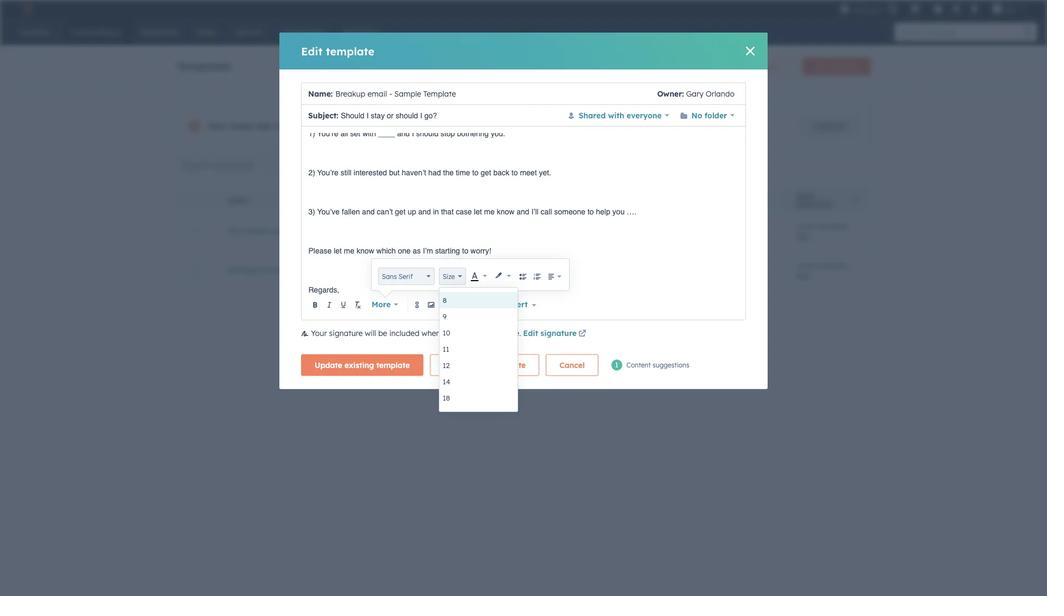 Task type: locate. For each thing, give the bounding box(es) containing it.
folder inside button
[[715, 62, 732, 70]]

-
[[286, 265, 289, 275]]

template
[[326, 44, 375, 58], [828, 62, 856, 70], [377, 360, 410, 370], [493, 360, 526, 370]]

0 horizontal spatial with
[[363, 129, 376, 137]]

0 horizontal spatial edit
[[301, 44, 323, 58]]

subject: should i stay or should i go?
[[308, 110, 437, 120]]

1 horizontal spatial let
[[474, 207, 482, 215]]

of inside templates banner
[[633, 61, 641, 71]]

0 vertical spatial you
[[613, 207, 625, 215]]

owner: left gary
[[658, 89, 684, 98]]

i left go?
[[421, 111, 423, 120]]

0 horizontal spatial signature
[[329, 328, 363, 338]]

edit for edit template
[[301, 44, 323, 58]]

1 horizontal spatial as
[[464, 360, 473, 370]]

0 horizontal spatial me
[[344, 246, 355, 255]]

edit
[[301, 44, 323, 58], [524, 328, 539, 338]]

14 button
[[440, 374, 518, 390]]

0 vertical spatial created
[[649, 61, 677, 71]]

press to sort. image
[[251, 196, 255, 204]]

edit inside 'link'
[[524, 328, 539, 338]]

0 vertical spatial 5
[[643, 61, 647, 71]]

hubspot image
[[20, 2, 33, 15]]

you left …. at the top of the page
[[613, 207, 625, 215]]

content suggestions
[[627, 361, 690, 369]]

8
[[443, 296, 447, 305]]

0 vertical spatial me
[[484, 207, 495, 215]]

2 up shared with everyone
[[627, 61, 631, 71]]

gary
[[687, 89, 704, 98]]

edit signature
[[524, 328, 577, 338]]

to left worry!
[[462, 246, 469, 255]]

which
[[377, 246, 396, 255]]

let right please
[[334, 246, 342, 255]]

12
[[443, 361, 450, 370]]

new right analyze popup button
[[813, 62, 826, 70]]

new
[[699, 62, 713, 70], [813, 62, 826, 70]]

created left press to sort. icon
[[729, 197, 760, 205]]

let
[[474, 207, 482, 215], [334, 246, 342, 255]]

email
[[262, 265, 283, 275]]

5
[[643, 61, 647, 71], [347, 121, 352, 131]]

should right or
[[396, 111, 418, 120]]

18
[[443, 393, 450, 402]]

with right set
[[363, 129, 376, 137]]

name
[[228, 197, 247, 205]]

you're for 2)
[[317, 168, 339, 176]]

through
[[357, 226, 389, 236]]

no
[[692, 110, 703, 120]]

1 horizontal spatial with
[[495, 121, 510, 131]]

of up everyone
[[633, 61, 641, 71]]

you left use
[[443, 328, 456, 338]]

with right the shared
[[609, 110, 625, 120]]

1 horizontal spatial edit
[[524, 328, 539, 338]]

owner: left still
[[311, 161, 336, 170]]

know left i'll
[[497, 207, 515, 215]]

18 button
[[440, 390, 518, 406]]

your inside edit template dialog
[[311, 328, 327, 338]]

edit up name:
[[301, 44, 323, 58]]

1 vertical spatial edit
[[524, 328, 539, 338]]

2 press to sort. element from the left
[[763, 196, 767, 205]]

1 vertical spatial that
[[309, 226, 324, 236]]

1 vertical spatial upgrade
[[814, 121, 846, 131]]

0 horizontal spatial as
[[413, 246, 421, 255]]

i'll
[[532, 207, 539, 215]]

should down go?
[[416, 129, 439, 137]]

more
[[436, 121, 455, 131]]

gary orlando image
[[993, 4, 1003, 14]]

regards,
[[309, 285, 340, 294]]

stop
[[441, 129, 455, 137]]

2 vertical spatial created
[[729, 197, 760, 205]]

insert
[[505, 300, 528, 309]]

0 horizontal spatial you
[[443, 328, 456, 338]]

1 horizontal spatial signature
[[541, 328, 577, 338]]

2) you're still interested but haven't had the time to get back to meet yet.
[[309, 168, 552, 176]]

fallen
[[342, 207, 360, 215]]

someone
[[555, 207, 586, 215]]

edit template dialog
[[280, 33, 768, 389]]

new up the owner: gary orlando on the top of page
[[699, 62, 713, 70]]

has
[[256, 121, 271, 131]]

14
[[443, 377, 451, 386]]

0 vertical spatial know
[[497, 207, 515, 215]]

get left the up
[[395, 207, 406, 215]]

please
[[309, 246, 332, 255]]

update existing template button
[[301, 354, 424, 376]]

menu containing abc
[[839, 0, 1035, 17]]

existing
[[345, 360, 374, 370]]

me down follows
[[344, 246, 355, 255]]

1 press to sort. element from the left
[[251, 196, 255, 205]]

unlock more templates with crm suite starter.
[[410, 121, 577, 131]]

1 horizontal spatial your
[[311, 328, 327, 338]]

get
[[481, 168, 492, 176], [395, 207, 406, 215]]

2 signature from the left
[[541, 328, 577, 338]]

calling icon button
[[884, 1, 902, 16]]

folder for no folder
[[705, 110, 728, 120]]

save
[[444, 360, 462, 370]]

signature
[[329, 328, 363, 338], [541, 328, 577, 338]]

1 signature from the left
[[329, 328, 363, 338]]

your team has created 2 out of 5 templates.
[[207, 121, 401, 131]]

new inside new folder button
[[699, 62, 713, 70]]

included
[[390, 328, 420, 338]]

1 horizontal spatial press to sort. element
[[763, 196, 767, 205]]

0 horizontal spatial know
[[357, 246, 375, 255]]

to right back
[[512, 168, 518, 176]]

new for new folder
[[699, 62, 713, 70]]

and left in at the top of page
[[419, 207, 431, 215]]

0 vertical spatial get
[[481, 168, 492, 176]]

and left can't
[[362, 207, 375, 215]]

0 horizontal spatial owner:
[[311, 161, 336, 170]]

out
[[318, 121, 333, 131]]

i right '____'
[[412, 129, 414, 137]]

get left back
[[481, 168, 492, 176]]

5 down should
[[347, 121, 352, 131]]

you.
[[491, 129, 506, 137]]

1 horizontal spatial know
[[497, 207, 515, 215]]

settings image
[[952, 5, 962, 14]]

as inside button
[[464, 360, 473, 370]]

your up "update"
[[311, 328, 327, 338]]

5 inside templates banner
[[643, 61, 647, 71]]

1 horizontal spatial 2
[[627, 61, 631, 71]]

2 horizontal spatial created
[[729, 197, 760, 205]]

0 vertical spatial your
[[207, 121, 228, 131]]

0 horizontal spatial let
[[334, 246, 342, 255]]

that inside edit template dialog
[[441, 207, 454, 215]]

folder up the orlando
[[715, 62, 732, 70]]

serif
[[399, 272, 413, 280]]

edit for edit signature
[[524, 328, 539, 338]]

0 vertical spatial as
[[413, 246, 421, 255]]

0 horizontal spatial of
[[335, 121, 344, 131]]

use
[[458, 328, 471, 338]]

1 horizontal spatial of
[[633, 61, 641, 71]]

press to sort. element for date created
[[763, 196, 767, 205]]

None text field
[[309, 34, 740, 296], [333, 83, 658, 105], [309, 34, 740, 296], [333, 83, 658, 105]]

0 horizontal spatial created
[[274, 121, 308, 131]]

you're right 2)
[[317, 168, 339, 176]]

1 vertical spatial get
[[395, 207, 406, 215]]

signature for edit
[[541, 328, 577, 338]]

1 horizontal spatial upgrade
[[853, 5, 882, 14]]

1 vertical spatial owner:
[[311, 161, 336, 170]]

1 horizontal spatial me
[[484, 207, 495, 215]]

analyze
[[757, 62, 781, 70]]

1 vertical spatial folder
[[705, 110, 728, 120]]

edit signature link
[[524, 328, 589, 341]]

2 left out
[[311, 121, 315, 131]]

seconds
[[732, 222, 761, 231], [819, 222, 848, 231], [732, 261, 761, 270], [819, 261, 848, 270]]

please let me know which one as i'm starting to worry!
[[309, 246, 492, 255]]

0 vertical spatial you're
[[317, 129, 339, 137]]

1 horizontal spatial that
[[441, 207, 454, 215]]

with left crm
[[495, 121, 510, 131]]

calling icon image
[[888, 4, 898, 14]]

that up please
[[309, 226, 324, 236]]

1 vertical spatial of
[[335, 121, 344, 131]]

signature left will
[[329, 328, 363, 338]]

0 horizontal spatial get
[[395, 207, 406, 215]]

1 horizontal spatial owner:
[[658, 89, 684, 98]]

as left new
[[464, 360, 473, 370]]

1 vertical spatial you
[[443, 328, 456, 338]]

marketplaces image
[[911, 5, 921, 15]]

5 up everyone
[[643, 61, 647, 71]]

that right in at the top of page
[[441, 207, 454, 215]]

0 vertical spatial edit
[[301, 44, 323, 58]]

and
[[397, 129, 410, 137], [362, 207, 375, 215], [419, 207, 431, 215], [517, 207, 530, 215]]

edit right template.
[[524, 328, 539, 338]]

templates
[[457, 121, 493, 131]]

press to sort. element inside date created button
[[763, 196, 767, 205]]

1 vertical spatial 2
[[311, 121, 315, 131]]

shared with everyone
[[579, 110, 662, 120]]

2 horizontal spatial with
[[609, 110, 625, 120]]

11 button
[[440, 341, 518, 357]]

2 of 5 created
[[627, 61, 677, 71]]

link opens in a new window image
[[579, 330, 587, 338]]

Search HubSpot search field
[[895, 23, 1028, 41]]

owner: gary orlando
[[658, 89, 735, 98]]

sans serif
[[382, 272, 413, 280]]

menu
[[839, 0, 1035, 17]]

press to sort. element right the 'name'
[[251, 196, 255, 205]]

one
[[398, 246, 411, 255]]

0 vertical spatial that
[[441, 207, 454, 215]]

notifications button
[[966, 0, 984, 17]]

signature inside 'link'
[[541, 328, 577, 338]]

folder inside popup button
[[705, 110, 728, 120]]

template inside popup button
[[828, 62, 856, 70]]

date created button
[[697, 188, 784, 211]]

1 new from the left
[[699, 62, 713, 70]]

created inside templates banner
[[649, 61, 677, 71]]

1 vertical spatial let
[[334, 246, 342, 255]]

0 vertical spatial folder
[[715, 62, 732, 70]]

list box
[[440, 288, 518, 422]]

folder for new folder
[[715, 62, 732, 70]]

when
[[422, 328, 441, 338]]

date left press to sort. icon
[[710, 197, 728, 205]]

haven't
[[402, 168, 427, 176]]

date inside date modified
[[797, 192, 814, 201]]

1 horizontal spatial you
[[613, 207, 625, 215]]

you're right 1)
[[317, 129, 339, 137]]

help image
[[934, 5, 944, 15]]

press to sort. element inside name button
[[251, 196, 255, 205]]

0 horizontal spatial 5
[[347, 121, 352, 131]]

1 horizontal spatial new
[[813, 62, 826, 70]]

1 horizontal spatial date
[[797, 192, 814, 201]]

update existing template
[[315, 360, 410, 370]]

know down through at the top of page
[[357, 246, 375, 255]]

signature left link opens in a new window icon at the right bottom of page
[[541, 328, 577, 338]]

0 vertical spatial 2
[[627, 61, 631, 71]]

0 vertical spatial of
[[633, 61, 641, 71]]

2
[[627, 61, 631, 71], [311, 121, 315, 131]]

orlando
[[706, 89, 735, 98]]

owner: inside edit template dialog
[[658, 89, 684, 98]]

everyone
[[627, 110, 662, 120]]

follows
[[327, 226, 355, 236]]

Search search field
[[176, 155, 305, 176]]

1 horizontal spatial 5
[[643, 61, 647, 71]]

meet
[[520, 168, 537, 176]]

as left i'm
[[413, 246, 421, 255]]

of right out
[[335, 121, 344, 131]]

me right case
[[484, 207, 495, 215]]

new inside new template popup button
[[813, 62, 826, 70]]

0 vertical spatial should
[[396, 111, 418, 120]]

0 horizontal spatial i
[[367, 111, 369, 120]]

suggestions
[[653, 361, 690, 369]]

folder right no
[[705, 110, 728, 120]]

0 horizontal spatial press to sort. element
[[251, 196, 255, 205]]

created up the owner: gary orlando on the top of page
[[649, 61, 677, 71]]

press to sort. element
[[251, 196, 255, 205], [763, 196, 767, 205]]

date right press to sort. icon
[[797, 192, 814, 201]]

1 vertical spatial you're
[[317, 168, 339, 176]]

1 horizontal spatial created
[[649, 61, 677, 71]]

save as new template
[[444, 360, 526, 370]]

your left 'team'
[[207, 121, 228, 131]]

date created
[[710, 197, 760, 205]]

that
[[441, 207, 454, 215], [309, 226, 324, 236]]

2 new from the left
[[813, 62, 826, 70]]

date inside button
[[710, 197, 728, 205]]

0 horizontal spatial your
[[207, 121, 228, 131]]

let right case
[[474, 207, 482, 215]]

1 vertical spatial know
[[357, 246, 375, 255]]

0 vertical spatial owner:
[[658, 89, 684, 98]]

a few seconds ago
[[710, 222, 761, 241], [797, 222, 848, 241], [710, 261, 761, 280], [797, 261, 848, 280]]

starter.
[[551, 121, 577, 131]]

templates.
[[355, 121, 401, 131]]

2 you're from the top
[[317, 168, 339, 176]]

your for your signature will be included when you use this template.
[[311, 328, 327, 338]]

1 vertical spatial me
[[344, 246, 355, 255]]

hubspot link
[[13, 2, 41, 15]]

list box containing 8
[[440, 288, 518, 422]]

1 vertical spatial your
[[311, 328, 327, 338]]

….
[[627, 207, 637, 215]]

created for has
[[274, 121, 308, 131]]

with inside popup button
[[609, 110, 625, 120]]

1
[[616, 361, 619, 369]]

1 you're from the top
[[317, 129, 339, 137]]

0 horizontal spatial date
[[710, 197, 728, 205]]

1 vertical spatial created
[[274, 121, 308, 131]]

Should I stay or should I go? text field
[[341, 109, 560, 122]]

1 vertical spatial as
[[464, 360, 473, 370]]

set
[[351, 129, 361, 137]]

0 horizontal spatial new
[[699, 62, 713, 70]]

date for date created
[[710, 197, 728, 205]]

created left 1)
[[274, 121, 308, 131]]

the follow-up email that follows through
[[228, 226, 389, 236]]

and left i'll
[[517, 207, 530, 215]]

i left stay
[[367, 111, 369, 120]]

0 horizontal spatial 2
[[311, 121, 315, 131]]

with
[[609, 110, 625, 120], [495, 121, 510, 131], [363, 129, 376, 137]]

press to sort. element right date created
[[763, 196, 767, 205]]

descending sort. press to sort ascending. element
[[854, 196, 858, 205]]



Task type: vqa. For each thing, say whether or not it's contained in the screenshot.
menu containing abc
yes



Task type: describe. For each thing, give the bounding box(es) containing it.
0 horizontal spatial that
[[309, 226, 324, 236]]

stay
[[371, 111, 385, 120]]

content
[[627, 361, 651, 369]]

should
[[341, 111, 365, 120]]

back
[[494, 168, 510, 176]]

bothering
[[457, 129, 489, 137]]

email
[[285, 226, 306, 236]]

upgrade image
[[841, 5, 850, 14]]

time
[[456, 168, 471, 176]]

2)
[[309, 168, 315, 176]]

up
[[272, 226, 283, 236]]

1 vertical spatial 5
[[347, 121, 352, 131]]

personalize button
[[439, 296, 498, 313]]

no folder button
[[681, 108, 735, 123]]

link opens in a new window image
[[579, 328, 587, 341]]

sans serif button
[[378, 268, 435, 285]]

size
[[443, 272, 455, 280]]

11
[[443, 345, 450, 353]]

marketplaces button
[[905, 0, 927, 17]]

template.
[[488, 328, 521, 338]]

12 button
[[440, 357, 518, 374]]

up
[[408, 207, 416, 215]]

or
[[387, 111, 394, 120]]

0 vertical spatial let
[[474, 207, 482, 215]]

to right time
[[473, 168, 479, 176]]

10 button
[[440, 325, 518, 341]]

templates
[[176, 59, 232, 72]]

settings link
[[950, 3, 964, 14]]

help button
[[930, 0, 948, 17]]

save as new template button
[[430, 354, 540, 376]]

will
[[365, 328, 376, 338]]

2 inside templates banner
[[627, 61, 631, 71]]

can't
[[377, 207, 393, 215]]

worry!
[[471, 246, 492, 255]]

____
[[378, 129, 395, 137]]

0 vertical spatial upgrade
[[853, 5, 882, 14]]

and right '____'
[[397, 129, 410, 137]]

new folder
[[699, 62, 732, 70]]

crm
[[512, 121, 528, 131]]

breakup email - sample template
[[228, 265, 357, 275]]

personalize
[[443, 300, 487, 309]]

yet.
[[539, 168, 552, 176]]

more button
[[365, 298, 406, 312]]

date for date modified
[[797, 192, 814, 201]]

subject:
[[308, 110, 339, 120]]

9
[[443, 312, 447, 321]]

had
[[429, 168, 441, 176]]

press to sort. element for name
[[251, 196, 255, 205]]

sample
[[291, 265, 320, 275]]

breakup email - sample template link
[[228, 265, 357, 275]]

1) you're all set with ____ and i should stop bothering you.
[[309, 129, 506, 137]]

0 horizontal spatial upgrade
[[814, 121, 846, 131]]

follow-
[[244, 226, 272, 236]]

new template
[[813, 62, 856, 70]]

unlock
[[410, 121, 434, 131]]

new template button
[[803, 58, 871, 75]]

all
[[341, 129, 348, 137]]

the
[[228, 226, 242, 236]]

10
[[443, 328, 451, 337]]

2 horizontal spatial i
[[421, 111, 423, 120]]

3) you've fallen and can't get up and in that case let me know and i'll call someone to help you ….
[[309, 207, 637, 215]]

the follow-up email that follows through link
[[228, 226, 389, 236]]

search button
[[1020, 23, 1038, 41]]

created for 5
[[649, 61, 677, 71]]

signature for your
[[329, 328, 363, 338]]

insert button
[[498, 298, 544, 312]]

1 horizontal spatial i
[[412, 129, 414, 137]]

case
[[456, 207, 472, 215]]

date modified
[[797, 192, 833, 209]]

owner: for owner:
[[311, 161, 336, 170]]

templates banner
[[176, 54, 871, 75]]

9 button
[[440, 308, 518, 325]]

close image
[[747, 47, 755, 55]]

your for your team has created 2 out of 5 templates.
[[207, 121, 228, 131]]

call
[[541, 207, 553, 215]]

1 horizontal spatial get
[[481, 168, 492, 176]]

1 vertical spatial should
[[416, 129, 439, 137]]

your signature will be included when you use this template.
[[311, 328, 524, 338]]

i'm
[[423, 246, 433, 255]]

modified
[[797, 201, 833, 209]]

be
[[379, 328, 388, 338]]

created inside date created button
[[729, 197, 760, 205]]

abc button
[[987, 0, 1034, 17]]

the
[[443, 168, 454, 176]]

new for new template
[[813, 62, 826, 70]]

starting
[[435, 246, 460, 255]]

search image
[[1025, 28, 1033, 36]]

shared with everyone button
[[568, 108, 670, 123]]

but
[[389, 168, 400, 176]]

press to sort. image
[[763, 196, 767, 204]]

abc
[[1005, 4, 1018, 13]]

name button
[[215, 188, 611, 211]]

8 button
[[440, 292, 518, 308]]

should inside subject: should i stay or should i go?
[[396, 111, 418, 120]]

go?
[[425, 111, 437, 120]]

edit template
[[301, 44, 375, 58]]

cancel
[[560, 360, 585, 370]]

you're for 1)
[[317, 129, 339, 137]]

owner: for owner: gary orlando
[[658, 89, 684, 98]]

name:
[[308, 89, 333, 98]]

notifications image
[[970, 5, 980, 15]]

size button
[[439, 268, 466, 285]]

to left help on the right top of page
[[588, 207, 594, 215]]



